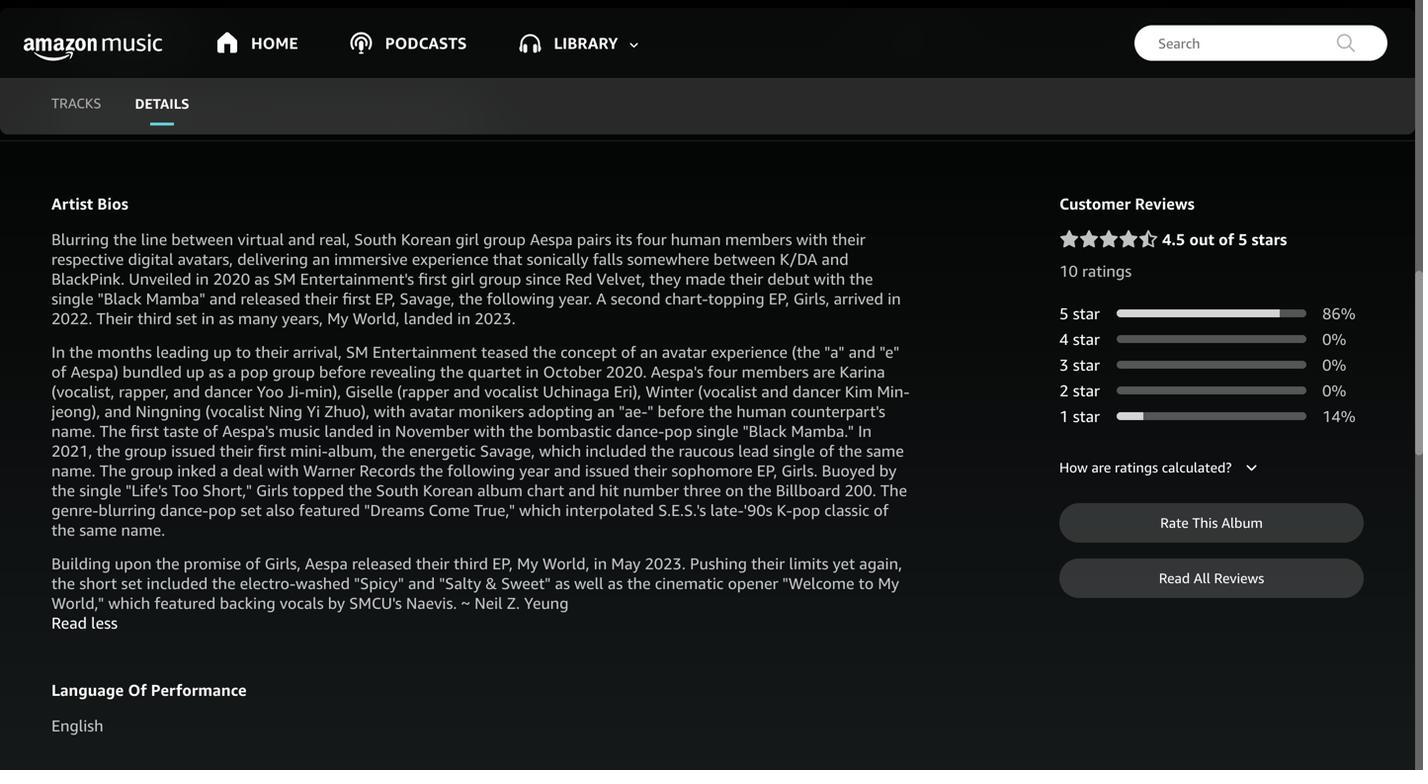 Task type: describe. For each thing, give the bounding box(es) containing it.
english
[[51, 716, 103, 735]]

virtual
[[238, 230, 284, 249]]

1 vertical spatial same
[[79, 520, 117, 539]]

1 vertical spatial which
[[519, 501, 561, 519]]

featured inside in the months leading up to their arrival, sm entertainment teased the concept of an avatar experience (the "a" and "e" of aespa) bundled up as a pop group before revealing the quartet in october 2020. aespa's four members are karina (vocalist, rapper, and dancer yoo ji-min), giselle (rapper and vocalist uchinaga eri), winter (vocalist and dancer kim min- jeong), and ningning (vocalist ning yi zhuo), with avatar monikers adopting an "ae-" before the human counterpart's name. the first taste of aespa's music landed in november with the bombastic dance-pop single "black mamba." in 2021, the group issued their first mini-album, the energetic savage, which included the raucous lead single of the same name. the group inked a deal with warner records the following year and issued their sophomore ep, girls. buoyed by the single "life's too short," girls topped the south korean album chart and hit number three on the billboard 200. the genre-blurring dance-pop set also featured "dreams come true," which interpolated s.e.s.'s late-'90s k-pop classic of the same name.
[[299, 501, 360, 519]]

0 vertical spatial before
[[319, 362, 366, 381]]

years,
[[282, 309, 323, 328]]

the down 'energetic'
[[420, 461, 443, 480]]

cinematic
[[655, 574, 724, 593]]

bundled
[[123, 362, 182, 381]]

included inside in the months leading up to their arrival, sm entertainment teased the concept of an avatar experience (the "a" and "e" of aespa) bundled up as a pop group before revealing the quartet in october 2020. aespa's four members are karina (vocalist, rapper, and dancer yoo ji-min), giselle (rapper and vocalist uchinaga eri), winter (vocalist and dancer kim min- jeong), and ningning (vocalist ning yi zhuo), with avatar monikers adopting an "ae-" before the human counterpart's name. the first taste of aespa's music landed in november with the bombastic dance-pop single "black mamba." in 2021, the group issued their first mini-album, the energetic savage, which included the raucous lead single of the same name. the group inked a deal with warner records the following year and issued their sophomore ep, girls. buoyed by the single "life's too short," girls topped the south korean album chart and hit number three on the billboard 200. the genre-blurring dance-pop set also featured "dreams come true," which interpolated s.e.s.'s late-'90s k-pop classic of the same name.
[[586, 441, 647, 460]]

quartet
[[468, 362, 522, 381]]

following inside in the months leading up to their arrival, sm entertainment teased the concept of an avatar experience (the "a" and "e" of aespa) bundled up as a pop group before revealing the quartet in october 2020. aespa's four members are karina (vocalist, rapper, and dancer yoo ji-min), giselle (rapper and vocalist uchinaga eri), winter (vocalist and dancer kim min- jeong), and ningning (vocalist ning yi zhuo), with avatar monikers adopting an "ae-" before the human counterpart's name. the first taste of aespa's music landed in november with the bombastic dance-pop single "black mamba." in 2021, the group issued their first mini-album, the energetic savage, which included the raucous lead single of the same name. the group inked a deal with warner records the following year and issued their sophomore ep, girls. buoyed by the single "life's too short," girls topped the south korean album chart and hit number three on the billboard 200. the genre-blurring dance-pop set also featured "dreams come true," which interpolated s.e.s.'s late-'90s k-pop classic of the same name.
[[447, 461, 515, 480]]

south inside blurring the line between virtual and real, south korean girl group aespa pairs its four human members with their respective digital avatars, delivering an immersive experience that sonically falls somewhere between k/da and blackpink. unveiled in 2020 as sm entertainment's first girl group since red velvet, they made their debut with the single "black mamba" and released their first ep, savage, the following year. a second chart-topping ep, girls, arrived in 2022. their third set in as many years, my world, landed in 2023.
[[354, 230, 397, 249]]

arrival,
[[293, 342, 342, 361]]

and up chart
[[554, 461, 581, 480]]

blurring
[[51, 230, 109, 249]]

following inside blurring the line between virtual and real, south korean girl group aespa pairs its four human members with their respective digital avatars, delivering an immersive experience that sonically falls somewhere between k/da and blackpink. unveiled in 2020 as sm entertainment's first girl group since red velvet, they made their debut with the single "black mamba" and released their first ep, savage, the following year. a second chart-topping ep, girls, arrived in 2022. their third set in as many years, my world, landed in 2023.
[[487, 289, 555, 308]]

yeung
[[524, 594, 569, 612]]

human inside in the months leading up to their arrival, sm entertainment teased the concept of an avatar experience (the "a" and "e" of aespa) bundled up as a pop group before revealing the quartet in october 2020. aespa's four members are karina (vocalist, rapper, and dancer yoo ji-min), giselle (rapper and vocalist uchinaga eri), winter (vocalist and dancer kim min- jeong), and ningning (vocalist ning yi zhuo), with avatar monikers adopting an "ae-" before the human counterpart's name. the first taste of aespa's music landed in november with the bombastic dance-pop single "black mamba." in 2021, the group issued their first mini-album, the energetic savage, which included the raucous lead single of the same name. the group inked a deal with warner records the following year and issued their sophomore ep, girls. buoyed by the single "life's too short," girls topped the south korean album chart and hit number three on the billboard 200. the genre-blurring dance-pop set also featured "dreams come true," which interpolated s.e.s.'s late-'90s k-pop classic of the same name.
[[737, 402, 787, 421]]

details
[[135, 95, 189, 112]]

world, inside building upon the promise of girls, aespa released their third ep, my world, in may 2023. pushing their limits yet again, the short set included the electro-washed "spicy" and "salty & sweet" as well as the cinematic opener "welcome to my world," which featured backing vocals by smcu's naevis. ~ neil z. yeung
[[543, 554, 590, 573]]

2023. inside building upon the promise of girls, aespa released their third ep, my world, in may 2023. pushing their limits yet again, the short set included the electro-washed "spicy" and "salty & sweet" as well as the cinematic opener "welcome to my world," which featured backing vocals by smcu's naevis. ~ neil z. yeung
[[645, 554, 686, 573]]

'90s
[[744, 501, 773, 519]]

year.
[[559, 289, 592, 308]]

the up the world," at left bottom
[[51, 574, 75, 593]]

the up teased
[[459, 289, 483, 308]]

raucous
[[679, 441, 734, 460]]

0 vertical spatial issued
[[171, 441, 216, 460]]

also
[[266, 501, 295, 519]]

1 vertical spatial a
[[220, 461, 229, 480]]

2 dancer from the left
[[793, 382, 841, 401]]

1 vertical spatial the
[[100, 461, 126, 480]]

in down mamba"
[[201, 309, 215, 328]]

aespa inside building upon the promise of girls, aespa released their third ep, my world, in may 2023. pushing their limits yet again, the short set included the electro-washed "spicy" and "salty & sweet" as well as the cinematic opener "welcome to my world," which featured backing vocals by smcu's naevis. ~ neil z. yeung
[[305, 554, 348, 573]]

first down the entertainment's at top left
[[342, 289, 371, 308]]

1 horizontal spatial avatar
[[662, 342, 707, 361]]

the up "arrived" at top
[[850, 269, 873, 288]]

yet
[[833, 554, 855, 573]]

their up topping
[[730, 269, 763, 288]]

license
[[314, 109, 353, 125]]

0 vertical spatial records
[[418, 109, 464, 125]]

first up deal
[[258, 441, 286, 460]]

with up "arrived" at top
[[814, 269, 846, 288]]

and down rapper,
[[104, 402, 131, 421]]

℗© 2023 sm entertainment, under exclusive license to warner records inc.
[[51, 109, 487, 125]]

of down mamba."
[[819, 441, 835, 460]]

of up the '2020.'
[[621, 342, 636, 361]]

1 vertical spatial (vocalist
[[205, 402, 265, 421]]

four inside blurring the line between virtual and real, south korean girl group aespa pairs its four human members with their respective digital avatars, delivering an immersive experience that sonically falls somewhere between k/da and blackpink. unveiled in 2020 as sm entertainment's first girl group since red velvet, they made their debut with the single "black mamba" and released their first ep, savage, the following year. a second chart-topping ep, girls, arrived in 2022. their third set in as many years, my world, landed in 2023.
[[637, 230, 667, 249]]

how are ratings calculated? button
[[1060, 448, 1364, 487]]

the up "aespa)"
[[69, 342, 93, 361]]

how
[[1060, 459, 1088, 475]]

bios
[[97, 194, 128, 213]]

exclusive
[[259, 109, 311, 125]]

and down 2020
[[209, 289, 236, 308]]

their up number
[[634, 461, 667, 480]]

1 vertical spatial in
[[858, 422, 872, 440]]

giselle
[[345, 382, 393, 401]]

chart
[[527, 481, 564, 500]]

debut
[[768, 269, 810, 288]]

bombastic
[[537, 422, 612, 440]]

human inside blurring the line between virtual and real, south korean girl group aespa pairs its four human members with their respective digital avatars, delivering an immersive experience that sonically falls somewhere between k/da and blackpink. unveiled in 2020 as sm entertainment's first girl group since red velvet, they made their debut with the single "black mamba" and released their first ep, savage, the following year. a second chart-topping ep, girls, arrived in 2022. their third set in as many years, my world, landed in 2023.
[[671, 230, 721, 249]]

their down many
[[255, 342, 289, 361]]

1 vertical spatial up
[[186, 362, 204, 381]]

1 horizontal spatial up
[[213, 342, 232, 361]]

as inside in the months leading up to their arrival, sm entertainment teased the concept of an avatar experience (the "a" and "e" of aespa) bundled up as a pop group before revealing the quartet in october 2020. aespa's four members are karina (vocalist, rapper, and dancer yoo ji-min), giselle (rapper and vocalist uchinaga eri), winter (vocalist and dancer kim min- jeong), and ningning (vocalist ning yi zhuo), with avatar monikers adopting an "ae-" before the human counterpart's name. the first taste of aespa's music landed in november with the bombastic dance-pop single "black mamba." in 2021, the group issued their first mini-album, the energetic savage, which included the raucous lead single of the same name. the group inked a deal with warner records the following year and issued their sophomore ep, girls. buoyed by the single "life's too short," girls topped the south korean album chart and hit number three on the billboard 200. the genre-blurring dance-pop set also featured "dreams come true," which interpolated s.e.s.'s late-'90s k-pop classic of the same name.
[[209, 362, 224, 381]]

k/da
[[780, 250, 818, 268]]

0 horizontal spatial aespa's
[[222, 422, 275, 440]]

yoo
[[257, 382, 284, 401]]

winter
[[646, 382, 694, 401]]

0 vertical spatial which
[[539, 441, 581, 460]]

the down 'promise'
[[212, 574, 236, 593]]

0 vertical spatial the
[[100, 422, 126, 440]]

and up lead
[[762, 382, 789, 401]]

"welcome
[[783, 574, 855, 593]]

the up genre-
[[51, 481, 75, 500]]

on
[[725, 481, 744, 500]]

somewhere
[[627, 250, 710, 268]]

of inside building upon the promise of girls, aespa released their third ep, my world, in may 2023. pushing their limits yet again, the short set included the electro-washed "spicy" and "salty & sweet" as well as the cinematic opener "welcome to my world," which featured backing vocals by smcu's naevis. ~ neil z. yeung
[[245, 554, 261, 573]]

aespa inside blurring the line between virtual and real, south korean girl group aespa pairs its four human members with their respective digital avatars, delivering an immersive experience that sonically falls somewhere between k/da and blackpink. unveiled in 2020 as sm entertainment's first girl group since red velvet, they made their debut with the single "black mamba" and released their first ep, savage, the following year. a second chart-topping ep, girls, arrived in 2022. their third set in as many years, my world, landed in 2023.
[[530, 230, 573, 249]]

2023. inside blurring the line between virtual and real, south korean girl group aespa pairs its four human members with their respective digital avatars, delivering an immersive experience that sonically falls somewhere between k/da and blackpink. unveiled in 2020 as sm entertainment's first girl group since red velvet, they made their debut with the single "black mamba" and released their first ep, savage, the following year. a second chart-topping ep, girls, arrived in 2022. their third set in as many years, my world, landed in 2023.
[[475, 309, 516, 328]]

and inside building upon the promise of girls, aespa released their third ep, my world, in may 2023. pushing their limits yet again, the short set included the electro-washed "spicy" and "salty & sweet" as well as the cinematic opener "welcome to my world," which featured backing vocals by smcu's naevis. ~ neil z. yeung
[[408, 574, 435, 593]]

lead
[[738, 441, 769, 460]]

late-
[[711, 501, 744, 519]]

of up (vocalist,
[[51, 362, 66, 381]]

pop down short," at the left of the page
[[208, 501, 236, 519]]

better things row
[[51, 0, 1372, 71]]

buoyed
[[822, 461, 875, 480]]

"dreams
[[364, 501, 424, 519]]

experience inside blurring the line between virtual and real, south korean girl group aespa pairs its four human members with their respective digital avatars, delivering an immersive experience that sonically falls somewhere between k/da and blackpink. unveiled in 2020 as sm entertainment's first girl group since red velvet, they made their debut with the single "black mamba" and released their first ep, savage, the following year. a second chart-topping ep, girls, arrived in 2022. their third set in as many years, my world, landed in 2023.
[[412, 250, 489, 268]]

calculated?
[[1162, 459, 1232, 475]]

with down giselle
[[374, 402, 405, 421]]

savage, inside in the months leading up to their arrival, sm entertainment teased the concept of an avatar experience (the "a" and "e" of aespa) bundled up as a pop group before revealing the quartet in october 2020. aespa's four members are karina (vocalist, rapper, and dancer yoo ji-min), giselle (rapper and vocalist uchinaga eri), winter (vocalist and dancer kim min- jeong), and ningning (vocalist ning yi zhuo), with avatar monikers adopting an "ae-" before the human counterpart's name. the first taste of aespa's music landed in november with the bombastic dance-pop single "black mamba." in 2021, the group issued their first mini-album, the energetic savage, which included the raucous lead single of the same name. the group inked a deal with warner records the following year and issued their sophomore ep, girls. buoyed by the single "life's too short," girls topped the south korean album chart and hit number three on the billboard 200. the genre-blurring dance-pop set also featured "dreams come true," which interpolated s.e.s.'s late-'90s k-pop classic of the same name.
[[480, 441, 535, 460]]

their up "arrived" at top
[[832, 230, 866, 249]]

and left "hit"
[[569, 481, 596, 500]]

their up the opener on the right
[[751, 554, 785, 573]]

pop up raucous
[[665, 422, 692, 440]]

pop down billboard
[[793, 501, 820, 519]]

in right "arrived" at top
[[888, 289, 901, 308]]

2022.
[[51, 309, 92, 328]]

of right taste on the left bottom of page
[[203, 422, 218, 440]]

released inside blurring the line between virtual and real, south korean girl group aespa pairs its four human members with their respective digital avatars, delivering an immersive experience that sonically falls somewhere between k/da and blackpink. unveiled in 2020 as sm entertainment's first girl group since red velvet, they made their debut with the single "black mamba" and released their first ep, savage, the following year. a second chart-topping ep, girls, arrived in 2022. their third set in as many years, my world, landed in 2023.
[[241, 289, 300, 308]]

the up "dreams
[[348, 481, 372, 500]]

the up october
[[533, 342, 556, 361]]

real,
[[319, 230, 350, 249]]

and left real,
[[288, 230, 315, 249]]

as down may
[[608, 574, 623, 593]]

monikers
[[459, 402, 524, 421]]

1 vertical spatial girl
[[451, 269, 475, 288]]

their up "salty at the bottom left of page
[[416, 554, 450, 573]]

and right k/da
[[822, 250, 849, 268]]

promise
[[184, 554, 241, 573]]

with up k/da
[[797, 230, 828, 249]]

with up girls
[[267, 461, 299, 480]]

members inside blurring the line between virtual and real, south korean girl group aespa pairs its four human members with their respective digital avatars, delivering an immersive experience that sonically falls somewhere between k/da and blackpink. unveiled in 2020 as sm entertainment's first girl group since red velvet, they made their debut with the single "black mamba" and released their first ep, savage, the following year. a second chart-topping ep, girls, arrived in 2022. their third set in as many years, my world, landed in 2023.
[[725, 230, 792, 249]]

to inside in the months leading up to their arrival, sm entertainment teased the concept of an avatar experience (the "a" and "e" of aespa) bundled up as a pop group before revealing the quartet in october 2020. aespa's four members are karina (vocalist, rapper, and dancer yoo ji-min), giselle (rapper and vocalist uchinaga eri), winter (vocalist and dancer kim min- jeong), and ningning (vocalist ning yi zhuo), with avatar monikers adopting an "ae-" before the human counterpart's name. the first taste of aespa's music landed in november with the bombastic dance-pop single "black mamba." in 2021, the group issued their first mini-album, the energetic savage, which included the raucous lead single of the same name. the group inked a deal with warner records the following year and issued their sophomore ep, girls. buoyed by the single "life's too short," girls topped the south korean album chart and hit number three on the billboard 200. the genre-blurring dance-pop set also featured "dreams come true," which interpolated s.e.s.'s late-'90s k-pop classic of the same name.
[[236, 342, 251, 361]]

artist
[[51, 194, 93, 213]]

0 vertical spatial girl
[[456, 230, 479, 249]]

girls, inside building upon the promise of girls, aespa released their third ep, my world, in may 2023. pushing their limits yet again, the short set included the electro-washed "spicy" and "salty & sweet" as well as the cinematic opener "welcome to my world," which featured backing vocals by smcu's naevis. ~ neil z. yeung
[[265, 554, 301, 573]]

2 horizontal spatial my
[[878, 574, 900, 593]]

0 vertical spatial warner
[[372, 109, 415, 125]]

music
[[279, 422, 320, 440]]

1 horizontal spatial (vocalist
[[698, 382, 757, 401]]

arrived
[[834, 289, 884, 308]]

0 vertical spatial a
[[228, 362, 236, 381]]

200.
[[845, 481, 877, 500]]

may
[[611, 554, 641, 573]]

k-
[[777, 501, 793, 519]]

2020
[[213, 269, 250, 288]]

single up genre-
[[79, 481, 121, 500]]

hit
[[600, 481, 619, 500]]

z.
[[507, 594, 520, 612]]

immersive
[[334, 250, 408, 268]]

ning
[[269, 402, 302, 421]]

1 vertical spatial before
[[658, 402, 705, 421]]

energetic
[[409, 441, 476, 460]]

and up monikers
[[453, 382, 480, 401]]

teased
[[481, 342, 529, 361]]

in inside building upon the promise of girls, aespa released their third ep, my world, in may 2023. pushing their limits yet again, the short set included the electro-washed "spicy" and "salty & sweet" as well as the cinematic opener "welcome to my world," which featured backing vocals by smcu's naevis. ~ neil z. yeung
[[594, 554, 607, 573]]

the right album,
[[381, 441, 405, 460]]

the left line
[[113, 230, 137, 249]]

to inside building upon the promise of girls, aespa released their third ep, my world, in may 2023. pushing their limits yet again, the short set included the electro-washed "spicy" and "salty & sweet" as well as the cinematic opener "welcome to my world," which featured backing vocals by smcu's naevis. ~ neil z. yeung
[[859, 574, 874, 593]]

min),
[[305, 382, 341, 401]]

℗©
[[51, 109, 71, 125]]

digital
[[128, 250, 174, 268]]

records inside in the months leading up to their arrival, sm entertainment teased the concept of an avatar experience (the "a" and "e" of aespa) bundled up as a pop group before revealing the quartet in october 2020. aespa's four members are karina (vocalist, rapper, and dancer yoo ji-min), giselle (rapper and vocalist uchinaga eri), winter (vocalist and dancer kim min- jeong), and ningning (vocalist ning yi zhuo), with avatar monikers adopting an "ae-" before the human counterpart's name. the first taste of aespa's music landed in november with the bombastic dance-pop single "black mamba." in 2021, the group issued their first mini-album, the energetic savage, which included the raucous lead single of the same name. the group inked a deal with warner records the following year and issued their sophomore ep, girls. buoyed by the single "life's too short," girls topped the south korean album chart and hit number three on the billboard 200. the genre-blurring dance-pop set also featured "dreams come true," which interpolated s.e.s.'s late-'90s k-pop classic of the same name.
[[359, 461, 415, 480]]

eri),
[[614, 382, 642, 401]]

the down monikers
[[509, 422, 533, 440]]

november
[[395, 422, 470, 440]]

"black inside in the months leading up to their arrival, sm entertainment teased the concept of an avatar experience (the "a" and "e" of aespa) bundled up as a pop group before revealing the quartet in october 2020. aespa's four members are karina (vocalist, rapper, and dancer yoo ji-min), giselle (rapper and vocalist uchinaga eri), winter (vocalist and dancer kim min- jeong), and ningning (vocalist ning yi zhuo), with avatar monikers adopting an "ae-" before the human counterpart's name. the first taste of aespa's music landed in november with the bombastic dance-pop single "black mamba." in 2021, the group issued their first mini-album, the energetic savage, which included the raucous lead single of the same name. the group inked a deal with warner records the following year and issued their sophomore ep, girls. buoyed by the single "life's too short," girls topped the south korean album chart and hit number three on the billboard 200. the genre-blurring dance-pop set also featured "dreams come true," which interpolated s.e.s.'s late-'90s k-pop classic of the same name.
[[743, 422, 787, 440]]

the down genre-
[[51, 520, 75, 539]]

are inside in the months leading up to their arrival, sm entertainment teased the concept of an avatar experience (the "a" and "e" of aespa) bundled up as a pop group before revealing the quartet in october 2020. aespa's four members are karina (vocalist, rapper, and dancer yoo ji-min), giselle (rapper and vocalist uchinaga eri), winter (vocalist and dancer kim min- jeong), and ningning (vocalist ning yi zhuo), with avatar monikers adopting an "ae-" before the human counterpart's name. the first taste of aespa's music landed in november with the bombastic dance-pop single "black mamba." in 2021, the group issued their first mini-album, the energetic savage, which included the raucous lead single of the same name. the group inked a deal with warner records the following year and issued their sophomore ep, girls. buoyed by the single "life's too short," girls topped the south korean album chart and hit number three on the billboard 200. the genre-blurring dance-pop set also featured "dreams come true," which interpolated s.e.s.'s late-'90s k-pop classic of the same name.
[[813, 362, 836, 381]]

1 vertical spatial dance-
[[160, 501, 208, 519]]

their up deal
[[220, 441, 253, 460]]

ratings
[[1115, 459, 1159, 475]]

first down "ningning"
[[130, 422, 159, 440]]

min-
[[877, 382, 910, 401]]

sonically
[[527, 250, 589, 268]]

backing
[[220, 594, 276, 612]]

october
[[543, 362, 602, 381]]

in down giselle
[[378, 422, 391, 440]]

vocals
[[280, 594, 324, 612]]

sweet"
[[501, 574, 551, 593]]

the up buoyed
[[839, 441, 862, 460]]

the right 2021,
[[97, 441, 120, 460]]

blurring the line between virtual and real, south korean girl group aespa pairs its four human members with their respective digital avatars, delivering an immersive experience that sonically falls somewhere between k/da and blackpink. unveiled in 2020 as sm entertainment's first girl group since red velvet, they made their debut with the single "black mamba" and released their first ep, savage, the following year. a second chart-topping ep, girls, arrived in 2022. their third set in as many years, my world, landed in 2023.
[[51, 230, 905, 328]]

single up raucous
[[697, 422, 739, 440]]

the down may
[[627, 574, 651, 593]]

in up the entertainment
[[457, 309, 471, 328]]

customer
[[1060, 194, 1131, 213]]

as left many
[[219, 309, 234, 328]]

in up vocalist
[[526, 362, 539, 381]]

1 vertical spatial my
[[517, 554, 539, 573]]

sm inside blurring the line between virtual and real, south korean girl group aespa pairs its four human members with their respective digital avatars, delivering an immersive experience that sonically falls somewhere between k/da and blackpink. unveiled in 2020 as sm entertainment's first girl group since red velvet, they made their debut with the single "black mamba" and released their first ep, savage, the following year. a second chart-topping ep, girls, arrived in 2022. their third set in as many years, my world, landed in 2023.
[[274, 269, 296, 288]]

entertainment,
[[130, 109, 218, 125]]

entertainment's
[[300, 269, 414, 288]]

warner inside in the months leading up to their arrival, sm entertainment teased the concept of an avatar experience (the "a" and "e" of aespa) bundled up as a pop group before revealing the quartet in october 2020. aespa's four members are karina (vocalist, rapper, and dancer yoo ji-min), giselle (rapper and vocalist uchinaga eri), winter (vocalist and dancer kim min- jeong), and ningning (vocalist ning yi zhuo), with avatar monikers adopting an "ae-" before the human counterpart's name. the first taste of aespa's music landed in november with the bombastic dance-pop single "black mamba." in 2021, the group issued their first mini-album, the energetic savage, which included the raucous lead single of the same name. the group inked a deal with warner records the following year and issued their sophomore ep, girls. buoyed by the single "life's too short," girls topped the south korean album chart and hit number three on the billboard 200. the genre-blurring dance-pop set also featured "dreams come true," which interpolated s.e.s.'s late-'90s k-pop classic of the same name.
[[303, 461, 355, 480]]

ep, inside building upon the promise of girls, aespa released their third ep, my world, in may 2023. pushing their limits yet again, the short set included the electro-washed "spicy" and "salty & sweet" as well as the cinematic opener "welcome to my world," which featured backing vocals by smcu's naevis. ~ neil z. yeung
[[492, 554, 513, 573]]

customer reviews
[[1060, 194, 1195, 213]]

1 vertical spatial avatar
[[410, 402, 454, 421]]

classic
[[825, 501, 870, 519]]

1 horizontal spatial between
[[714, 250, 776, 268]]

taste
[[163, 422, 199, 440]]

7
[[66, 25, 73, 40]]

1 horizontal spatial dance-
[[616, 422, 665, 440]]

with down monikers
[[474, 422, 505, 440]]

"salty
[[439, 574, 481, 593]]

2 horizontal spatial an
[[640, 342, 658, 361]]

the up raucous
[[709, 402, 733, 421]]

"a"
[[825, 342, 845, 361]]

reviews
[[1135, 194, 1195, 213]]

a
[[596, 289, 607, 308]]

and up "karina" on the right of page
[[849, 342, 876, 361]]

limits
[[789, 554, 829, 573]]

set inside blurring the line between virtual and real, south korean girl group aespa pairs its four human members with their respective digital avatars, delivering an immersive experience that sonically falls somewhere between k/da and blackpink. unveiled in 2020 as sm entertainment's first girl group since red velvet, they made their debut with the single "black mamba" and released their first ep, savage, the following year. a second chart-topping ep, girls, arrived in 2022. their third set in as many years, my world, landed in 2023.
[[176, 309, 197, 328]]



Task type: vqa. For each thing, say whether or not it's contained in the screenshot.
The Amazon corresponding to Amazon Basics
no



Task type: locate. For each thing, give the bounding box(es) containing it.
1 vertical spatial girls,
[[265, 554, 301, 573]]

uchinaga
[[543, 382, 610, 401]]

0 vertical spatial same
[[867, 441, 904, 460]]

how are ratings calculated?
[[1060, 459, 1232, 475]]

blackpink.
[[51, 269, 125, 288]]

1 horizontal spatial savage,
[[480, 441, 535, 460]]

0 horizontal spatial released
[[241, 289, 300, 308]]

released up many
[[241, 289, 300, 308]]

by inside in the months leading up to their arrival, sm entertainment teased the concept of an avatar experience (the "a" and "e" of aespa) bundled up as a pop group before revealing the quartet in october 2020. aespa's four members are karina (vocalist, rapper, and dancer yoo ji-min), giselle (rapper and vocalist uchinaga eri), winter (vocalist and dancer kim min- jeong), and ningning (vocalist ning yi zhuo), with avatar monikers adopting an "ae-" before the human counterpart's name. the first taste of aespa's music landed in november with the bombastic dance-pop single "black mamba." in 2021, the group issued their first mini-album, the energetic savage, which included the raucous lead single of the same name. the group inked a deal with warner records the following year and issued their sophomore ep, girls. buoyed by the single "life's too short," girls topped the south korean album chart and hit number three on the billboard 200. the genre-blurring dance-pop set also featured "dreams come true," which interpolated s.e.s.'s late-'90s k-pop classic of the same name.
[[880, 461, 897, 480]]

naevis.
[[406, 594, 457, 612]]

1 vertical spatial an
[[640, 342, 658, 361]]

blurring
[[99, 501, 156, 519]]

s.e.s.'s
[[658, 501, 706, 519]]

warner up topped
[[303, 461, 355, 480]]

featured inside building upon the promise of girls, aespa released their third ep, my world, in may 2023. pushing their limits yet again, the short set included the electro-washed "spicy" and "salty & sweet" as well as the cinematic opener "welcome to my world," which featured backing vocals by smcu's naevis. ~ neil z. yeung
[[154, 594, 216, 612]]

following up album
[[447, 461, 515, 480]]

1 horizontal spatial are
[[1092, 459, 1111, 475]]

four up the somewhere
[[637, 230, 667, 249]]

world, inside blurring the line between virtual and real, south korean girl group aespa pairs its four human members with their respective digital avatars, delivering an immersive experience that sonically falls somewhere between k/da and blackpink. unveiled in 2020 as sm entertainment's first girl group since red velvet, they made their debut with the single "black mamba" and released their first ep, savage, the following year. a second chart-topping ep, girls, arrived in 2022. their third set in as many years, my world, landed in 2023.
[[353, 309, 400, 328]]

an inside blurring the line between virtual and real, south korean girl group aespa pairs its four human members with their respective digital avatars, delivering an immersive experience that sonically falls somewhere between k/da and blackpink. unveiled in 2020 as sm entertainment's first girl group since red velvet, they made their debut with the single "black mamba" and released their first ep, savage, the following year. a second chart-topping ep, girls, arrived in 2022. their third set in as many years, my world, landed in 2023.
[[312, 250, 330, 268]]

savage, up the entertainment
[[400, 289, 455, 308]]

first
[[418, 269, 447, 288], [342, 289, 371, 308], [130, 422, 159, 440], [258, 441, 286, 460]]

0 horizontal spatial dance-
[[160, 501, 208, 519]]

to down again,
[[859, 574, 874, 593]]

world,"
[[51, 594, 104, 612]]

ep, down the entertainment's at top left
[[375, 289, 396, 308]]

0 horizontal spatial third
[[137, 309, 172, 328]]

in down counterpart's
[[858, 422, 872, 440]]

set down mamba"
[[176, 309, 197, 328]]

1 horizontal spatial set
[[176, 309, 197, 328]]

single up girls.
[[773, 441, 815, 460]]

1 vertical spatial between
[[714, 250, 776, 268]]

opener
[[728, 574, 779, 593]]

1 dancer from the left
[[204, 382, 253, 401]]

pairs
[[577, 230, 612, 249]]

my inside blurring the line between virtual and real, south korean girl group aespa pairs its four human members with their respective digital avatars, delivering an immersive experience that sonically falls somewhere between k/da and blackpink. unveiled in 2020 as sm entertainment's first girl group since red velvet, they made their debut with the single "black mamba" and released their first ep, savage, the following year. a second chart-topping ep, girls, arrived in 2022. their third set in as many years, my world, landed in 2023.
[[327, 309, 349, 328]]

unveiled
[[129, 269, 192, 288]]

which inside building upon the promise of girls, aespa released their third ep, my world, in may 2023. pushing their limits yet again, the short set included the electro-washed "spicy" and "salty & sweet" as well as the cinematic opener "welcome to my world," which featured backing vocals by smcu's naevis. ~ neil z. yeung
[[108, 594, 150, 612]]

0 vertical spatial 2023.
[[475, 309, 516, 328]]

"black inside blurring the line between virtual and real, south korean girl group aespa pairs its four human members with their respective digital avatars, delivering an immersive experience that sonically falls somewhere between k/da and blackpink. unveiled in 2020 as sm entertainment's first girl group since red velvet, they made their debut with the single "black mamba" and released their first ep, savage, the following year. a second chart-topping ep, girls, arrived in 2022. their third set in as many years, my world, landed in 2023.
[[98, 289, 142, 308]]

experience left that
[[412, 250, 489, 268]]

billboard
[[776, 481, 841, 500]]

building
[[51, 554, 111, 573]]

0 horizontal spatial girls,
[[265, 554, 301, 573]]

my down again,
[[878, 574, 900, 593]]

ep, down debut
[[769, 289, 790, 308]]

1 vertical spatial 2023.
[[645, 554, 686, 573]]

made
[[685, 269, 726, 288]]

0 vertical spatial included
[[586, 441, 647, 460]]

experience
[[412, 250, 489, 268], [711, 342, 788, 361]]

pop
[[240, 362, 268, 381], [665, 422, 692, 440], [208, 501, 236, 519], [793, 501, 820, 519]]

0 vertical spatial sm
[[108, 109, 126, 125]]

1 vertical spatial south
[[376, 481, 419, 500]]

0 horizontal spatial four
[[637, 230, 667, 249]]

language
[[51, 681, 124, 699]]

0 vertical spatial girls,
[[794, 289, 830, 308]]

0 horizontal spatial landed
[[324, 422, 374, 440]]

in
[[51, 342, 65, 361], [858, 422, 872, 440]]

2 vertical spatial an
[[597, 402, 615, 421]]

set down upon
[[121, 574, 142, 593]]

album
[[477, 481, 523, 500]]

concept
[[561, 342, 617, 361]]

chart-
[[665, 289, 708, 308]]

that
[[493, 250, 523, 268]]

0 horizontal spatial records
[[359, 461, 415, 480]]

1 horizontal spatial my
[[517, 554, 539, 573]]

album,
[[328, 441, 377, 460]]

dancer up counterpart's
[[793, 382, 841, 401]]

an left "ae-
[[597, 402, 615, 421]]

interpolated
[[565, 501, 654, 519]]

"ae-
[[619, 402, 648, 421]]

0 horizontal spatial before
[[319, 362, 366, 381]]

0 horizontal spatial up
[[186, 362, 204, 381]]

months
[[97, 342, 152, 361]]

0 horizontal spatial by
[[328, 594, 345, 612]]

short,"
[[203, 481, 252, 500]]

landed inside blurring the line between virtual and real, south korean girl group aespa pairs its four human members with their respective digital avatars, delivering an immersive experience that sonically falls somewhere between k/da and blackpink. unveiled in 2020 as sm entertainment's first girl group since red velvet, they made their debut with the single "black mamba" and released their first ep, savage, the following year. a second chart-topping ep, girls, arrived in 2022. their third set in as many years, my world, landed in 2023.
[[404, 309, 453, 328]]

records left inc.
[[418, 109, 464, 125]]

Search search field
[[1135, 25, 1388, 61]]

(vocalist right winter
[[698, 382, 757, 401]]

0 vertical spatial up
[[213, 342, 232, 361]]

2 horizontal spatial sm
[[346, 342, 368, 361]]

south inside in the months leading up to their arrival, sm entertainment teased the concept of an avatar experience (the "a" and "e" of aespa) bundled up as a pop group before revealing the quartet in october 2020. aespa's four members are karina (vocalist, rapper, and dancer yoo ji-min), giselle (rapper and vocalist uchinaga eri), winter (vocalist and dancer kim min- jeong), and ningning (vocalist ning yi zhuo), with avatar monikers adopting an "ae-" before the human counterpart's name. the first taste of aespa's music landed in november with the bombastic dance-pop single "black mamba." in 2021, the group issued their first mini-album, the energetic savage, which included the raucous lead single of the same name. the group inked a deal with warner records the following year and issued their sophomore ep, girls. buoyed by the single "life's too short," girls topped the south korean album chart and hit number three on the billboard 200. the genre-blurring dance-pop set also featured "dreams come true," which interpolated s.e.s.'s late-'90s k-pop classic of the same name.
[[376, 481, 419, 500]]

sm
[[108, 109, 126, 125], [274, 269, 296, 288], [346, 342, 368, 361]]

building upon the promise of girls, aespa released their third ep, my world, in may 2023. pushing their limits yet again, the short set included the electro-washed "spicy" and "salty & sweet" as well as the cinematic opener "welcome to my world," which featured backing vocals by smcu's naevis. ~ neil z. yeung
[[51, 554, 907, 612]]

0 vertical spatial released
[[241, 289, 300, 308]]

four
[[637, 230, 667, 249], [708, 362, 738, 381]]

landed down zhuo),
[[324, 422, 374, 440]]

which up less
[[108, 594, 150, 612]]

(vocalist down yoo
[[205, 402, 265, 421]]

respective
[[51, 250, 124, 268]]

1 horizontal spatial an
[[597, 402, 615, 421]]

my right "years,"
[[327, 309, 349, 328]]

of right language
[[128, 681, 147, 699]]

the right 200.
[[881, 481, 907, 500]]

1 horizontal spatial sm
[[274, 269, 296, 288]]

in down avatars,
[[196, 269, 209, 288]]

again,
[[859, 554, 903, 573]]

1 horizontal spatial warner
[[372, 109, 415, 125]]

and
[[288, 230, 315, 249], [822, 250, 849, 268], [209, 289, 236, 308], [849, 342, 876, 361], [173, 382, 200, 401], [453, 382, 480, 401], [762, 382, 789, 401], [104, 402, 131, 421], [554, 461, 581, 480], [569, 481, 596, 500], [408, 574, 435, 593]]

set
[[176, 309, 197, 328], [241, 501, 262, 519], [121, 574, 142, 593]]

0 vertical spatial following
[[487, 289, 555, 308]]

2 vertical spatial my
[[878, 574, 900, 593]]

0 horizontal spatial my
[[327, 309, 349, 328]]

of down 200.
[[874, 501, 889, 519]]

0 horizontal spatial are
[[813, 362, 836, 381]]

2 vertical spatial name.
[[121, 520, 165, 539]]

1 vertical spatial members
[[742, 362, 809, 381]]

"spicy"
[[354, 574, 404, 593]]

under
[[221, 109, 255, 125]]

girls, inside blurring the line between virtual and real, south korean girl group aespa pairs its four human members with their respective digital avatars, delivering an immersive experience that sonically falls somewhere between k/da and blackpink. unveiled in 2020 as sm entertainment's first girl group since red velvet, they made their debut with the single "black mamba" and released their first ep, savage, the following year. a second chart-topping ep, girls, arrived in 2022. their third set in as many years, my world, landed in 2023.
[[794, 289, 830, 308]]

0 horizontal spatial set
[[121, 574, 142, 593]]

the
[[113, 230, 137, 249], [850, 269, 873, 288], [459, 289, 483, 308], [69, 342, 93, 361], [533, 342, 556, 361], [440, 362, 464, 381], [709, 402, 733, 421], [509, 422, 533, 440], [97, 441, 120, 460], [381, 441, 405, 460], [651, 441, 675, 460], [839, 441, 862, 460], [420, 461, 443, 480], [51, 481, 75, 500], [348, 481, 372, 500], [748, 481, 772, 500], [51, 520, 75, 539], [156, 554, 180, 573], [51, 574, 75, 593], [212, 574, 236, 593], [627, 574, 651, 593]]

experience down topping
[[711, 342, 788, 361]]

number
[[623, 481, 679, 500]]

1 vertical spatial sm
[[274, 269, 296, 288]]

2 horizontal spatial set
[[241, 501, 262, 519]]

0 horizontal spatial warner
[[303, 461, 355, 480]]

single inside blurring the line between virtual and real, south korean girl group aespa pairs its four human members with their respective digital avatars, delivering an immersive experience that sonically falls somewhere between k/da and blackpink. unveiled in 2020 as sm entertainment's first girl group since red velvet, they made their debut with the single "black mamba" and released their first ep, savage, the following year. a second chart-topping ep, girls, arrived in 2022. their third set in as many years, my world, landed in 2023.
[[51, 289, 94, 308]]

2 vertical spatial which
[[108, 594, 150, 612]]

1 vertical spatial issued
[[585, 461, 630, 480]]

0 horizontal spatial between
[[171, 230, 233, 249]]

avatar
[[662, 342, 707, 361], [410, 402, 454, 421]]

2 vertical spatial sm
[[346, 342, 368, 361]]

name.
[[51, 422, 95, 440], [51, 461, 95, 480], [121, 520, 165, 539]]

records
[[418, 109, 464, 125], [359, 461, 415, 480]]

the right upon
[[156, 554, 180, 573]]

four inside in the months leading up to their arrival, sm entertainment teased the concept of an avatar experience (the "a" and "e" of aespa) bundled up as a pop group before revealing the quartet in october 2020. aespa's four members are karina (vocalist, rapper, and dancer yoo ji-min), giselle (rapper and vocalist uchinaga eri), winter (vocalist and dancer kim min- jeong), and ningning (vocalist ning yi zhuo), with avatar monikers adopting an "ae-" before the human counterpart's name. the first taste of aespa's music landed in november with the bombastic dance-pop single "black mamba." in 2021, the group issued their first mini-album, the energetic savage, which included the raucous lead single of the same name. the group inked a deal with warner records the following year and issued their sophomore ep, girls. buoyed by the single "life's too short," girls topped the south korean album chart and hit number three on the billboard 200. the genre-blurring dance-pop set also featured "dreams come true," which interpolated s.e.s.'s late-'90s k-pop classic of the same name.
[[708, 362, 738, 381]]

same down genre-
[[79, 520, 117, 539]]

vocalist
[[485, 382, 539, 401]]

"e"
[[880, 342, 900, 361]]

1 vertical spatial "black
[[743, 422, 787, 440]]

0 vertical spatial by
[[880, 461, 897, 480]]

0 horizontal spatial aespa
[[305, 554, 348, 573]]

released inside building upon the promise of girls, aespa released their third ep, my world, in may 2023. pushing their limits yet again, the short set included the electro-washed "spicy" and "salty & sweet" as well as the cinematic opener "welcome to my world," which featured backing vocals by smcu's naevis. ~ neil z. yeung
[[352, 554, 412, 573]]

featured
[[299, 501, 360, 519], [154, 594, 216, 612]]

and up "ningning"
[[173, 382, 200, 401]]

featured down topped
[[299, 501, 360, 519]]

1 vertical spatial experience
[[711, 342, 788, 361]]

which down bombastic
[[539, 441, 581, 460]]

sm inside in the months leading up to their arrival, sm entertainment teased the concept of an avatar experience (the "a" and "e" of aespa) bundled up as a pop group before revealing the quartet in october 2020. aespa's four members are karina (vocalist, rapper, and dancer yoo ji-min), giselle (rapper and vocalist uchinaga eri), winter (vocalist and dancer kim min- jeong), and ningning (vocalist ning yi zhuo), with avatar monikers adopting an "ae-" before the human counterpart's name. the first taste of aespa's music landed in november with the bombastic dance-pop single "black mamba." in 2021, the group issued their first mini-album, the energetic savage, which included the raucous lead single of the same name. the group inked a deal with warner records the following year and issued their sophomore ep, girls. buoyed by the single "life's too short," girls topped the south korean album chart and hit number three on the billboard 200. the genre-blurring dance-pop set also featured "dreams come true," which interpolated s.e.s.'s late-'90s k-pop classic of the same name.
[[346, 342, 368, 361]]

1 horizontal spatial issued
[[585, 461, 630, 480]]

same
[[867, 441, 904, 460], [79, 520, 117, 539]]

~
[[461, 594, 470, 612]]

0 vertical spatial in
[[51, 342, 65, 361]]

members inside in the months leading up to their arrival, sm entertainment teased the concept of an avatar experience (the "a" and "e" of aespa) bundled up as a pop group before revealing the quartet in october 2020. aespa's four members are karina (vocalist, rapper, and dancer yoo ji-min), giselle (rapper and vocalist uchinaga eri), winter (vocalist and dancer kim min- jeong), and ningning (vocalist ning yi zhuo), with avatar monikers adopting an "ae-" before the human counterpart's name. the first taste of aespa's music landed in november with the bombastic dance-pop single "black mamba." in 2021, the group issued their first mini-album, the energetic savage, which included the raucous lead single of the same name. the group inked a deal with warner records the following year and issued their sophomore ep, girls. buoyed by the single "life's too short," girls topped the south korean album chart and hit number three on the billboard 200. the genre-blurring dance-pop set also featured "dreams come true," which interpolated s.e.s.'s late-'90s k-pop classic of the same name.
[[742, 362, 809, 381]]

mini-
[[290, 441, 328, 460]]

0 vertical spatial aespa's
[[651, 362, 704, 381]]

records down album,
[[359, 461, 415, 480]]

pop up yoo
[[240, 362, 268, 381]]

1 horizontal spatial to
[[357, 109, 369, 125]]

adopting
[[528, 402, 593, 421]]

the down the entertainment
[[440, 362, 464, 381]]

1 horizontal spatial experience
[[711, 342, 788, 361]]

set down girls
[[241, 501, 262, 519]]

featured down 'promise'
[[154, 594, 216, 612]]

1 horizontal spatial 2023.
[[645, 554, 686, 573]]

better things
[[87, 22, 183, 40]]

issued up "hit"
[[585, 461, 630, 480]]

tracks
[[51, 95, 101, 111]]

by down washed
[[328, 594, 345, 612]]

third inside blurring the line between virtual and real, south korean girl group aespa pairs its four human members with their respective digital avatars, delivering an immersive experience that sonically falls somewhere between k/da and blackpink. unveiled in 2020 as sm entertainment's first girl group since red velvet, they made their debut with the single "black mamba" and released their first ep, savage, the following year. a second chart-topping ep, girls, arrived in 2022. their third set in as many years, my world, landed in 2023.
[[137, 309, 172, 328]]

0 horizontal spatial to
[[236, 342, 251, 361]]

inc.
[[467, 109, 487, 125]]

the
[[100, 422, 126, 440], [100, 461, 126, 480], [881, 481, 907, 500]]

1 horizontal spatial featured
[[299, 501, 360, 519]]

washed
[[296, 574, 350, 593]]

1 horizontal spatial in
[[858, 422, 872, 440]]

2 vertical spatial to
[[859, 574, 874, 593]]

aespa up washed
[[305, 554, 348, 573]]

topped
[[293, 481, 344, 500]]

and up naevis.
[[408, 574, 435, 593]]

korean inside in the months leading up to their arrival, sm entertainment teased the concept of an avatar experience (the "a" and "e" of aespa) bundled up as a pop group before revealing the quartet in october 2020. aespa's four members are karina (vocalist, rapper, and dancer yoo ji-min), giselle (rapper and vocalist uchinaga eri), winter (vocalist and dancer kim min- jeong), and ningning (vocalist ning yi zhuo), with avatar monikers adopting an "ae-" before the human counterpart's name. the first taste of aespa's music landed in november with the bombastic dance-pop single "black mamba." in 2021, the group issued their first mini-album, the energetic savage, which included the raucous lead single of the same name. the group inked a deal with warner records the following year and issued their sophomore ep, girls. buoyed by the single "life's too short," girls topped the south korean album chart and hit number three on the billboard 200. the genre-blurring dance-pop set also featured "dreams come true," which interpolated s.e.s.'s late-'90s k-pop classic of the same name.
[[423, 481, 473, 500]]

single up the 2022.
[[51, 289, 94, 308]]

before up 'min),'
[[319, 362, 366, 381]]

which down chart
[[519, 501, 561, 519]]

0 vertical spatial aespa
[[530, 230, 573, 249]]

by inside building upon the promise of girls, aespa released their third ep, my world, in may 2023. pushing their limits yet again, the short set included the electro-washed "spicy" and "salty & sweet" as well as the cinematic opener "welcome to my world," which featured backing vocals by smcu's naevis. ~ neil z. yeung
[[328, 594, 345, 612]]

read
[[51, 613, 87, 632]]

0 vertical spatial south
[[354, 230, 397, 249]]

karina
[[840, 362, 885, 381]]

leading
[[156, 342, 209, 361]]

jeong),
[[51, 402, 100, 421]]

following
[[487, 289, 555, 308], [447, 461, 515, 480]]

an up the '2020.'
[[640, 342, 658, 361]]

released up "spicy"
[[352, 554, 412, 573]]

before down winter
[[658, 402, 705, 421]]

their up "years,"
[[305, 289, 338, 308]]

1 vertical spatial savage,
[[480, 441, 535, 460]]

1 horizontal spatial four
[[708, 362, 738, 381]]

released
[[241, 289, 300, 308], [352, 554, 412, 573]]

counterpart's
[[791, 402, 886, 421]]

0 vertical spatial are
[[813, 362, 836, 381]]

0 horizontal spatial sm
[[108, 109, 126, 125]]

1 vertical spatial third
[[454, 554, 488, 573]]

"black up lead
[[743, 422, 787, 440]]

girls
[[256, 481, 288, 500]]

savage, inside blurring the line between virtual and real, south korean girl group aespa pairs its four human members with their respective digital avatars, delivering an immersive experience that sonically falls somewhere between k/da and blackpink. unveiled in 2020 as sm entertainment's first girl group since red velvet, they made their debut with the single "black mamba" and released their first ep, savage, the following year. a second chart-topping ep, girls, arrived in 2022. their third set in as many years, my world, landed in 2023.
[[400, 289, 455, 308]]

experience inside in the months leading up to their arrival, sm entertainment teased the concept of an avatar experience (the "a" and "e" of aespa) bundled up as a pop group before revealing the quartet in october 2020. aespa's four members are karina (vocalist, rapper, and dancer yoo ji-min), giselle (rapper and vocalist uchinaga eri), winter (vocalist and dancer kim min- jeong), and ningning (vocalist ning yi zhuo), with avatar monikers adopting an "ae-" before the human counterpart's name. the first taste of aespa's music landed in november with the bombastic dance-pop single "black mamba." in 2021, the group issued their first mini-album, the energetic savage, which included the raucous lead single of the same name. the group inked a deal with warner records the following year and issued their sophomore ep, girls. buoyed by the single "life's too short," girls topped the south korean album chart and hit number three on the billboard 200. the genre-blurring dance-pop set also featured "dreams come true," which interpolated s.e.s.'s late-'90s k-pop classic of the same name.
[[711, 342, 788, 361]]

0 vertical spatial my
[[327, 309, 349, 328]]

three
[[683, 481, 721, 500]]

0 horizontal spatial featured
[[154, 594, 216, 612]]

03:23
[[891, 24, 927, 40]]

amazon music image
[[24, 34, 162, 61]]

"life's
[[126, 481, 168, 500]]

0 vertical spatial dance-
[[616, 422, 665, 440]]

0 horizontal spatial "black
[[98, 289, 142, 308]]

ep, inside in the months leading up to their arrival, sm entertainment teased the concept of an avatar experience (the "a" and "e" of aespa) bundled up as a pop group before revealing the quartet in october 2020. aespa's four members are karina (vocalist, rapper, and dancer yoo ji-min), giselle (rapper and vocalist uchinaga eri), winter (vocalist and dancer kim min- jeong), and ningning (vocalist ning yi zhuo), with avatar monikers adopting an "ae-" before the human counterpart's name. the first taste of aespa's music landed in november with the bombastic dance-pop single "black mamba." in 2021, the group issued their first mini-album, the energetic savage, which included the raucous lead single of the same name. the group inked a deal with warner records the following year and issued their sophomore ep, girls. buoyed by the single "life's too short," girls topped the south korean album chart and hit number three on the billboard 200. the genre-blurring dance-pop set also featured "dreams come true," which interpolated s.e.s.'s late-'90s k-pop classic of the same name.
[[757, 461, 778, 480]]

0 vertical spatial landed
[[404, 309, 453, 328]]

as
[[254, 269, 270, 288], [219, 309, 234, 328], [209, 362, 224, 381], [555, 574, 570, 593], [608, 574, 623, 593]]

avatar up winter
[[662, 342, 707, 361]]

aespa's up winter
[[651, 362, 704, 381]]

0 vertical spatial name.
[[51, 422, 95, 440]]

1 vertical spatial set
[[241, 501, 262, 519]]

set inside building upon the promise of girls, aespa released their third ep, my world, in may 2023. pushing their limits yet again, the short set included the electro-washed "spicy" and "salty & sweet" as well as the cinematic opener "welcome to my world," which featured backing vocals by smcu's naevis. ~ neil z. yeung
[[121, 574, 142, 593]]

korean inside blurring the line between virtual and real, south korean girl group aespa pairs its four human members with their respective digital avatars, delivering an immersive experience that sonically falls somewhere between k/da and blackpink. unveiled in 2020 as sm entertainment's first girl group since red velvet, they made their debut with the single "black mamba" and released their first ep, savage, the following year. a second chart-topping ep, girls, arrived in 2022. their third set in as many years, my world, landed in 2023.
[[401, 230, 451, 249]]

name. up 2021,
[[51, 422, 95, 440]]

ep, up &
[[492, 554, 513, 573]]

zhuo),
[[324, 402, 370, 421]]

falls
[[593, 250, 623, 268]]

warner right the license
[[372, 109, 415, 125]]

landed inside in the months leading up to their arrival, sm entertainment teased the concept of an avatar experience (the "a" and "e" of aespa) bundled up as a pop group before revealing the quartet in october 2020. aespa's four members are karina (vocalist, rapper, and dancer yoo ji-min), giselle (rapper and vocalist uchinaga eri), winter (vocalist and dancer kim min- jeong), and ningning (vocalist ning yi zhuo), with avatar monikers adopting an "ae-" before the human counterpart's name. the first taste of aespa's music landed in november with the bombastic dance-pop single "black mamba." in 2021, the group issued their first mini-album, the energetic savage, which included the raucous lead single of the same name. the group inked a deal with warner records the following year and issued their sophomore ep, girls. buoyed by the single "life's too short," girls topped the south korean album chart and hit number three on the billboard 200. the genre-blurring dance-pop set also featured "dreams come true," which interpolated s.e.s.'s late-'90s k-pop classic of the same name.
[[324, 422, 374, 440]]

(vocalist,
[[51, 382, 115, 401]]

rapper,
[[119, 382, 169, 401]]

following down since
[[487, 289, 555, 308]]

dance- down "ae-
[[616, 422, 665, 440]]

1 horizontal spatial same
[[867, 441, 904, 460]]

1 vertical spatial aespa
[[305, 554, 348, 573]]

third inside building upon the promise of girls, aespa released their third ep, my world, in may 2023. pushing their limits yet again, the short set included the electro-washed "spicy" and "salty & sweet" as well as the cinematic opener "welcome to my world," which featured backing vocals by smcu's naevis. ~ neil z. yeung
[[454, 554, 488, 573]]

third up "salty at the bottom left of page
[[454, 554, 488, 573]]

sm right arrival,
[[346, 342, 368, 361]]

2 vertical spatial the
[[881, 481, 907, 500]]

2023. up teased
[[475, 309, 516, 328]]

electro-
[[240, 574, 296, 593]]

are inside button
[[1092, 459, 1111, 475]]

girls,
[[794, 289, 830, 308], [265, 554, 301, 573]]

1 horizontal spatial landed
[[404, 309, 453, 328]]

members
[[725, 230, 792, 249], [742, 362, 809, 381]]

2023
[[75, 109, 105, 125]]

aespa)
[[71, 362, 118, 381]]

group
[[483, 230, 526, 249], [479, 269, 521, 288], [272, 362, 315, 381], [124, 441, 167, 460], [130, 461, 173, 480]]

set inside in the months leading up to their arrival, sm entertainment teased the concept of an avatar experience (the "a" and "e" of aespa) bundled up as a pop group before revealing the quartet in october 2020. aespa's four members are karina (vocalist, rapper, and dancer yoo ji-min), giselle (rapper and vocalist uchinaga eri), winter (vocalist and dancer kim min- jeong), and ningning (vocalist ning yi zhuo), with avatar monikers adopting an "ae-" before the human counterpart's name. the first taste of aespa's music landed in november with the bombastic dance-pop single "black mamba." in 2021, the group issued their first mini-album, the energetic savage, which included the raucous lead single of the same name. the group inked a deal with warner records the following year and issued their sophomore ep, girls. buoyed by the single "life's too short," girls topped the south korean album chart and hit number three on the billboard 200. the genre-blurring dance-pop set also featured "dreams come true," which interpolated s.e.s.'s late-'90s k-pop classic of the same name.
[[241, 501, 262, 519]]

in the months leading up to their arrival, sm entertainment teased the concept of an avatar experience (the "a" and "e" of aespa) bundled up as a pop group before revealing the quartet in october 2020. aespa's four members are karina (vocalist, rapper, and dancer yoo ji-min), giselle (rapper and vocalist uchinaga eri), winter (vocalist and dancer kim min- jeong), and ningning (vocalist ning yi zhuo), with avatar monikers adopting an "ae-" before the human counterpart's name. the first taste of aespa's music landed in november with the bombastic dance-pop single "black mamba." in 2021, the group issued their first mini-album, the energetic savage, which included the raucous lead single of the same name. the group inked a deal with warner records the following year and issued their sophomore ep, girls. buoyed by the single "life's too short," girls topped the south korean album chart and hit number three on the billboard 200. the genre-blurring dance-pop set also featured "dreams come true," which interpolated s.e.s.'s late-'90s k-pop classic of the same name.
[[51, 342, 912, 539]]

up
[[213, 342, 232, 361], [186, 362, 204, 381]]

1 vertical spatial are
[[1092, 459, 1111, 475]]

aespa up sonically
[[530, 230, 573, 249]]

same up buoyed
[[867, 441, 904, 460]]

the up number
[[651, 441, 675, 460]]

dance- down too
[[160, 501, 208, 519]]

the up '90s
[[748, 481, 772, 500]]

1 vertical spatial human
[[737, 402, 787, 421]]

1 vertical spatial warner
[[303, 461, 355, 480]]

1 horizontal spatial included
[[586, 441, 647, 460]]

1 horizontal spatial girls,
[[794, 289, 830, 308]]

included inside building upon the promise of girls, aespa released their third ep, my world, in may 2023. pushing their limits yet again, the short set included the electro-washed "spicy" and "salty & sweet" as well as the cinematic opener "welcome to my world," which featured backing vocals by smcu's naevis. ~ neil z. yeung
[[147, 574, 208, 593]]

ji-
[[288, 382, 305, 401]]

0 horizontal spatial experience
[[412, 250, 489, 268]]

as up yeung on the left bottom
[[555, 574, 570, 593]]

1 vertical spatial aespa's
[[222, 422, 275, 440]]

as down delivering
[[254, 269, 270, 288]]

1 vertical spatial by
[[328, 594, 345, 612]]

first up the entertainment
[[418, 269, 447, 288]]

things
[[136, 22, 183, 40]]

read less
[[51, 613, 118, 632]]

1 vertical spatial name.
[[51, 461, 95, 480]]

included up "hit"
[[586, 441, 647, 460]]

0 horizontal spatial issued
[[171, 441, 216, 460]]

third down mamba"
[[137, 309, 172, 328]]

0 vertical spatial world,
[[353, 309, 400, 328]]

aespa's
[[651, 362, 704, 381], [222, 422, 275, 440]]

girl
[[456, 230, 479, 249], [451, 269, 475, 288]]

in down the 2022.
[[51, 342, 65, 361]]

1 horizontal spatial aespa's
[[651, 362, 704, 381]]

to down many
[[236, 342, 251, 361]]

their
[[832, 230, 866, 249], [730, 269, 763, 288], [305, 289, 338, 308], [255, 342, 289, 361], [220, 441, 253, 460], [634, 461, 667, 480], [416, 554, 450, 573], [751, 554, 785, 573]]

an down real,
[[312, 250, 330, 268]]

1 vertical spatial korean
[[423, 481, 473, 500]]

&
[[486, 574, 497, 593]]

customer reviews element
[[1060, 194, 1364, 770], [1060, 194, 1364, 213]]

included down 'promise'
[[147, 574, 208, 593]]



